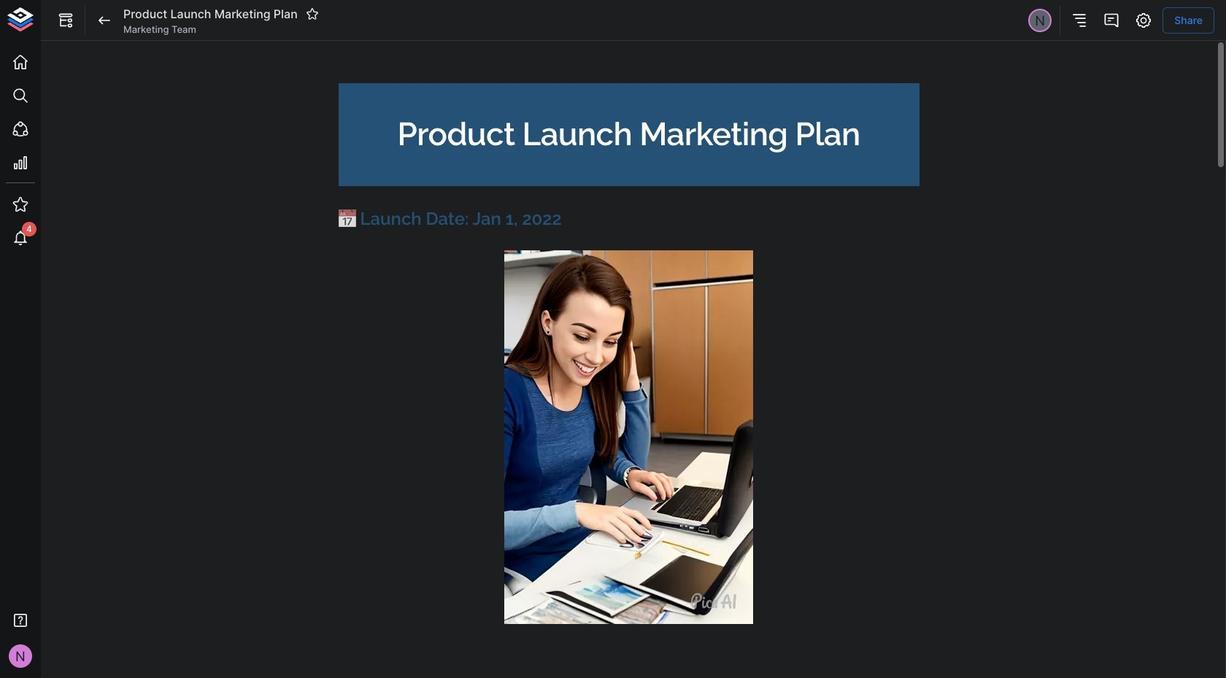 Task type: describe. For each thing, give the bounding box(es) containing it.
settings image
[[1136, 12, 1153, 29]]

show wiki image
[[57, 12, 74, 29]]

comments image
[[1103, 12, 1121, 29]]

go back image
[[96, 12, 113, 29]]



Task type: locate. For each thing, give the bounding box(es) containing it.
favorite image
[[306, 7, 319, 20]]

table of contents image
[[1071, 12, 1089, 29]]



Task type: vqa. For each thing, say whether or not it's contained in the screenshot.
top tooltip
no



